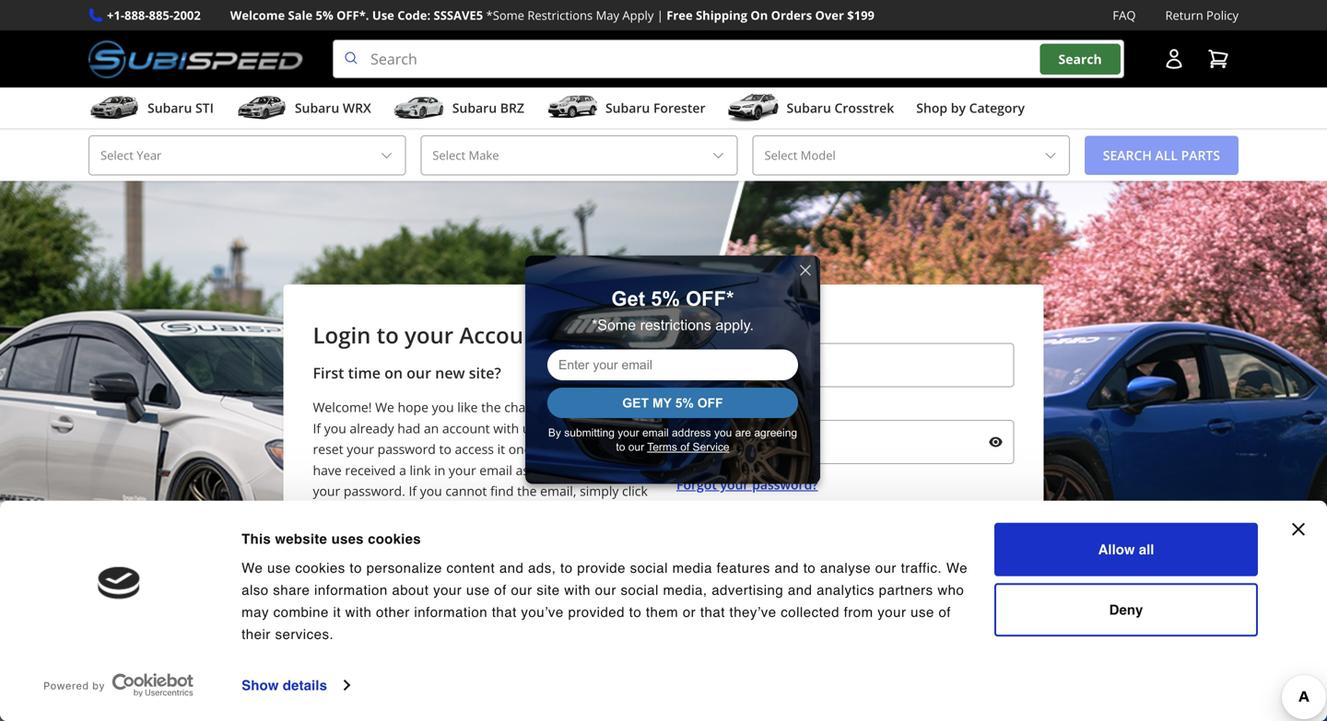 Task type: vqa. For each thing, say whether or not it's contained in the screenshot.
bottommost photos
no



Task type: locate. For each thing, give the bounding box(es) containing it.
logo - opens in a new window image
[[44, 674, 193, 698]]

1 vertical spatial link
[[602, 504, 623, 521]]

from
[[844, 605, 873, 621]]

use down content
[[466, 582, 490, 599]]

subaru crosstrek
[[787, 99, 894, 117]]

account
[[459, 320, 546, 350], [852, 567, 903, 584]]

follow
[[489, 504, 525, 521]]

reset up the ads,
[[524, 525, 554, 542]]

1 vertical spatial use
[[466, 582, 490, 599]]

subaru left brz
[[452, 99, 497, 117]]

Password password field
[[677, 420, 1014, 465]]

create an account link
[[788, 566, 903, 585]]

1 horizontal spatial it
[[497, 441, 505, 458]]

over
[[815, 7, 844, 24]]

subaru inside dropdown button
[[452, 99, 497, 117]]

orders
[[771, 7, 812, 24]]

1 vertical spatial email
[[407, 525, 440, 542]]

1 vertical spatial social
[[621, 582, 659, 599]]

cookies down the this website uses cookies
[[295, 560, 345, 576]]

it inside we use cookies to personalize content and ads, to provide social media features and to analyse our traffic. we also share information about your use of our site with our social media, advertising and analytics partners who may combine it with other information that you've provided to them or that they've collected from your use of their services.
[[333, 605, 341, 621]]

subaru brz button
[[393, 91, 524, 128]]

use
[[267, 560, 291, 576], [466, 582, 490, 599], [911, 605, 934, 621]]

sent
[[331, 525, 357, 542]]

with
[[493, 420, 519, 437], [495, 525, 520, 542], [564, 582, 591, 599], [345, 605, 372, 621]]

code:
[[397, 7, 431, 24]]

a subaru brz thumbnail image image
[[393, 94, 445, 122]]

to left analyse
[[803, 560, 816, 576]]

and up address
[[462, 504, 485, 521]]

email down password?"
[[407, 525, 440, 542]]

email
[[480, 462, 512, 479], [407, 525, 440, 542]]

password down 'had'
[[378, 441, 436, 458]]

information down instructions.
[[314, 582, 388, 599]]

subaru right a subaru crosstrek thumbnail image
[[787, 99, 831, 117]]

our right on
[[407, 363, 431, 383]]

that right the or
[[700, 605, 725, 621]]

click
[[622, 483, 648, 500]]

it
[[497, 441, 505, 458], [333, 605, 341, 621]]

select model image
[[1043, 148, 1058, 163]]

1 vertical spatial cookies
[[295, 560, 345, 576]]

an right 'had'
[[424, 420, 439, 437]]

subaru inside dropdown button
[[147, 99, 192, 117]]

search
[[1059, 50, 1102, 68]]

0 horizontal spatial link
[[410, 462, 431, 479]]

site?
[[469, 363, 501, 383]]

1 vertical spatial it
[[333, 605, 341, 621]]

first
[[313, 363, 344, 383]]

return
[[1165, 7, 1203, 24]]

subaru crosstrek button
[[728, 91, 894, 128]]

1 horizontal spatial that
[[700, 605, 725, 621]]

reset
[[313, 441, 343, 458], [599, 462, 629, 479], [524, 525, 554, 542]]

password.
[[344, 483, 405, 500]]

1 horizontal spatial we
[[375, 399, 394, 416]]

analyse
[[820, 560, 871, 576]]

with down the follow
[[495, 525, 520, 542]]

we up also
[[242, 560, 263, 576]]

password
[[378, 441, 436, 458], [557, 525, 616, 542]]

1 horizontal spatial if
[[409, 483, 417, 500]]

to up on
[[377, 320, 399, 350]]

use up share
[[267, 560, 291, 576]]

your up received at the bottom left
[[347, 441, 374, 458]]

to down uses
[[350, 560, 362, 576]]

social up media,
[[630, 560, 668, 576]]

2 subaru from the left
[[295, 99, 339, 117]]

media,
[[663, 582, 707, 599]]

an right "create" on the right of the page
[[833, 567, 849, 584]]

password down a
[[557, 525, 616, 542]]

of down content
[[494, 582, 507, 599]]

1 horizontal spatial cookies
[[368, 531, 421, 547]]

reset up have
[[313, 441, 343, 458]]

1 horizontal spatial use
[[466, 582, 490, 599]]

and up collected
[[788, 582, 812, 599]]

search button
[[1040, 44, 1121, 75]]

a collage of action shots of vehicles image
[[0, 181, 1327, 722]]

you
[[580, 441, 603, 458]]

subaru for subaru crosstrek
[[787, 99, 831, 117]]

with left the other
[[345, 605, 372, 621]]

changes
[[504, 399, 554, 416]]

other
[[376, 605, 410, 621]]

use down partners
[[911, 605, 934, 621]]

0 horizontal spatial reset
[[313, 441, 343, 458]]

2002
[[173, 7, 201, 24]]

content
[[447, 560, 495, 576]]

forgot
[[677, 476, 717, 494]]

your down partners
[[878, 605, 906, 621]]

an
[[424, 420, 439, 437], [833, 567, 849, 584]]

1 vertical spatial may
[[242, 605, 269, 621]]

if down welcome!
[[313, 420, 321, 437]]

tab panel
[[236, 523, 995, 700]]

and
[[462, 504, 485, 521], [499, 560, 524, 576], [775, 560, 799, 576], [788, 582, 812, 599]]

already
[[350, 420, 394, 437]]

1 horizontal spatial an
[[833, 567, 849, 584]]

0 horizontal spatial may
[[242, 605, 269, 621]]

1 vertical spatial if
[[409, 483, 417, 500]]

reset up simply
[[599, 462, 629, 479]]

instructions.
[[313, 545, 387, 563]]

2 horizontal spatial use
[[911, 605, 934, 621]]

to down you
[[583, 462, 595, 479]]

social up them
[[621, 582, 659, 599]]

your down have
[[313, 483, 340, 500]]

1 horizontal spatial link
[[602, 504, 623, 521]]

*some
[[486, 7, 524, 24]]

we
[[375, 399, 394, 416], [242, 560, 263, 576], [946, 560, 968, 576]]

policy
[[1207, 7, 1239, 24]]

0 horizontal spatial of
[[494, 582, 507, 599]]

0 horizontal spatial an
[[424, 420, 439, 437]]

them
[[646, 605, 679, 621]]

cookies inside we use cookies to personalize content and ads, to provide social media features and to analyse our traffic. we also share information about your use of our site with our social media, advertising and analytics partners who may combine it with other information that you've provided to them or that they've collected from your use of their services.
[[295, 560, 345, 576]]

information
[[314, 582, 388, 599], [414, 605, 488, 621]]

subaru
[[147, 99, 192, 117], [295, 99, 339, 117], [452, 99, 497, 117], [606, 99, 650, 117], [787, 99, 831, 117]]

0 vertical spatial it
[[497, 441, 505, 458]]

we up who
[[946, 560, 968, 576]]

subaru left wrx
[[295, 99, 339, 117]]

an inside 'welcome! we hope you like the changes we've made. if you already had an account with us, you'll need to reset your password to access it once again. you may have received a link in your email asking you to reset your password. if you cannot find the email, simply click "forgot your password?" and follow the steps. a link will be sent to your email address with reset password instructions.'
[[424, 420, 439, 437]]

we inside 'welcome! we hope you like the changes we've made. if you already had an account with us, you'll need to reset your password to access it once again. you may have received a link in your email asking you to reset your password. if you cannot find the email, simply click "forgot your password?" and follow the steps. a link will be sent to your email address with reset password instructions.'
[[375, 399, 394, 416]]

0 vertical spatial may
[[607, 441, 632, 458]]

2 horizontal spatial reset
[[599, 462, 629, 479]]

0 horizontal spatial information
[[314, 582, 388, 599]]

all
[[1139, 542, 1154, 558]]

of down who
[[939, 605, 951, 621]]

0 horizontal spatial use
[[267, 560, 291, 576]]

close banner image
[[1292, 523, 1305, 536]]

and left the ads,
[[499, 560, 524, 576]]

link
[[410, 462, 431, 479], [602, 504, 623, 521]]

1 vertical spatial reset
[[599, 462, 629, 479]]

3 subaru from the left
[[452, 99, 497, 117]]

information down about
[[414, 605, 488, 621]]

may right you
[[607, 441, 632, 458]]

by
[[951, 99, 966, 117]]

deny
[[1109, 602, 1143, 618]]

if
[[313, 420, 321, 437], [409, 483, 417, 500]]

if up password?"
[[409, 483, 417, 500]]

0 vertical spatial if
[[313, 420, 321, 437]]

0 horizontal spatial if
[[313, 420, 321, 437]]

0 vertical spatial link
[[410, 462, 431, 479]]

subaru forester button
[[547, 91, 706, 128]]

search input field
[[333, 40, 1124, 78]]

you
[[432, 399, 454, 416], [324, 420, 346, 437], [557, 462, 580, 479], [420, 483, 442, 500]]

0 vertical spatial the
[[481, 399, 501, 416]]

also
[[242, 582, 269, 599]]

1 horizontal spatial email
[[480, 462, 512, 479]]

password
[[677, 398, 737, 415]]

had
[[398, 420, 421, 437]]

our down provide
[[595, 582, 616, 599]]

4 subaru from the left
[[606, 99, 650, 117]]

with up provided
[[564, 582, 591, 599]]

1 horizontal spatial account
[[852, 567, 903, 584]]

0 horizontal spatial password
[[378, 441, 436, 458]]

provide
[[577, 560, 626, 576]]

0 horizontal spatial it
[[333, 605, 341, 621]]

shipping
[[696, 7, 747, 24]]

the down asking
[[517, 483, 537, 500]]

2 vertical spatial reset
[[524, 525, 554, 542]]

1 subaru from the left
[[147, 99, 192, 117]]

to up in
[[439, 441, 452, 458]]

it left 'once'
[[497, 441, 505, 458]]

subaru left sti
[[147, 99, 192, 117]]

button image
[[1163, 48, 1185, 70]]

return policy link
[[1165, 6, 1239, 25]]

simply
[[580, 483, 619, 500]]

Select Make button
[[421, 136, 738, 176]]

to right sent
[[361, 525, 373, 542]]

0 vertical spatial reset
[[313, 441, 343, 458]]

find
[[490, 483, 514, 500]]

provided
[[568, 605, 625, 621]]

may inside we use cookies to personalize content and ads, to provide social media features and to analyse our traffic. we also share information about your use of our site with our social media, advertising and analytics partners who may combine it with other information that you've provided to them or that they've collected from your use of their services.
[[242, 605, 269, 621]]

1 vertical spatial account
[[852, 567, 903, 584]]

new
[[435, 363, 465, 383]]

0 vertical spatial email
[[480, 462, 512, 479]]

1 horizontal spatial password
[[557, 525, 616, 542]]

subaru forester
[[606, 99, 706, 117]]

tab panel containing this website uses cookies
[[236, 523, 995, 700]]

we up already
[[375, 399, 394, 416]]

cookies up personalize at bottom
[[368, 531, 421, 547]]

received
[[345, 462, 396, 479]]

allow
[[1098, 542, 1135, 558]]

5%
[[316, 7, 333, 24]]

ads,
[[528, 560, 556, 576]]

0 vertical spatial an
[[424, 420, 439, 437]]

1 vertical spatial of
[[939, 605, 951, 621]]

subaru left the forester
[[606, 99, 650, 117]]

welcome!
[[313, 399, 372, 416]]

0 horizontal spatial cookies
[[295, 560, 345, 576]]

may down also
[[242, 605, 269, 621]]

email up the find
[[480, 462, 512, 479]]

the down email,
[[528, 504, 548, 521]]

1 vertical spatial information
[[414, 605, 488, 621]]

have
[[313, 462, 342, 479]]

it right combine
[[333, 605, 341, 621]]

the right like
[[481, 399, 501, 416]]

your right forgot
[[720, 476, 749, 494]]

forester
[[653, 99, 706, 117]]

0 horizontal spatial that
[[492, 605, 517, 621]]

5 subaru from the left
[[787, 99, 831, 117]]

with left us,
[[493, 420, 519, 437]]

that left you've
[[492, 605, 517, 621]]

1 horizontal spatial may
[[607, 441, 632, 458]]

0 vertical spatial use
[[267, 560, 291, 576]]

shop by category
[[916, 99, 1025, 117]]

1 vertical spatial password
[[557, 525, 616, 542]]

0 vertical spatial account
[[459, 320, 546, 350]]

show details link
[[242, 672, 349, 700]]

email address
[[677, 321, 764, 338]]



Task type: describe. For each thing, give the bounding box(es) containing it.
will
[[626, 504, 646, 521]]

free
[[667, 7, 693, 24]]

your down content
[[433, 582, 462, 599]]

advertising
[[712, 582, 784, 599]]

subaru for subaru wrx
[[295, 99, 339, 117]]

brz
[[500, 99, 524, 117]]

login to your account
[[313, 320, 546, 350]]

it inside 'welcome! we hope you like the changes we've made. if you already had an account with us, you'll need to reset your password to access it once again. you may have received a link in your email asking you to reset your password. if you cannot find the email, simply click "forgot your password?" and follow the steps. a link will be sent to your email address with reset password instructions.'
[[497, 441, 505, 458]]

email
[[677, 321, 711, 338]]

+1-888-885-2002
[[107, 7, 201, 24]]

1 vertical spatial an
[[833, 567, 849, 584]]

a subaru sti thumbnail image image
[[88, 94, 140, 122]]

select make image
[[711, 148, 726, 163]]

you left like
[[432, 399, 454, 416]]

apply
[[623, 7, 654, 24]]

you've
[[521, 605, 564, 621]]

Select Model button
[[753, 136, 1070, 176]]

personalize
[[366, 560, 442, 576]]

us,
[[522, 420, 540, 437]]

+1-888-885-2002 link
[[107, 6, 201, 25]]

to down made.
[[611, 420, 623, 437]]

account
[[442, 420, 490, 437]]

website
[[275, 531, 327, 547]]

|
[[657, 7, 663, 24]]

2 that from the left
[[700, 605, 725, 621]]

we've
[[557, 399, 590, 416]]

to right the ads,
[[560, 560, 573, 576]]

0 vertical spatial of
[[494, 582, 507, 599]]

account inside create an account link
[[852, 567, 903, 584]]

$199
[[847, 7, 875, 24]]

subaru brz
[[452, 99, 524, 117]]

Email Address text field
[[677, 343, 1014, 388]]

crosstrek
[[835, 99, 894, 117]]

a subaru wrx thumbnail image image
[[236, 94, 287, 122]]

show
[[242, 677, 279, 694]]

combine
[[273, 605, 329, 621]]

may inside 'welcome! we hope you like the changes we've made. if you already had an account with us, you'll need to reset your password to access it once again. you may have received a link in your email asking you to reset your password. if you cannot find the email, simply click "forgot your password?" and follow the steps. a link will be sent to your email address with reset password instructions.'
[[607, 441, 632, 458]]

email,
[[540, 483, 576, 500]]

restrictions
[[528, 7, 593, 24]]

toggle password visibility image
[[989, 435, 1003, 450]]

about
[[392, 582, 429, 599]]

your up cannot
[[449, 462, 476, 479]]

subaru for subaru sti
[[147, 99, 192, 117]]

you down welcome!
[[324, 420, 346, 437]]

2 horizontal spatial we
[[946, 560, 968, 576]]

subaru for subaru forester
[[606, 99, 650, 117]]

to left them
[[629, 605, 642, 621]]

0 vertical spatial social
[[630, 560, 668, 576]]

welcome! we hope you like the changes we've made. if you already had an account with us, you'll need to reset your password to access it once again. you may have received a link in your email asking you to reset your password. if you cannot find the email, simply click "forgot your password?" and follow the steps. a link will be sent to your email address with reset password instructions.
[[313, 399, 648, 563]]

2 vertical spatial use
[[911, 605, 934, 621]]

asking
[[516, 462, 554, 479]]

"forgot
[[313, 504, 356, 521]]

they've
[[730, 605, 777, 621]]

create
[[788, 567, 829, 584]]

select year image
[[379, 148, 394, 163]]

your down password.
[[360, 504, 387, 521]]

traffic.
[[901, 560, 942, 576]]

access
[[455, 441, 494, 458]]

1 that from the left
[[492, 605, 517, 621]]

subaru wrx
[[295, 99, 371, 117]]

0 horizontal spatial we
[[242, 560, 263, 576]]

1 vertical spatial the
[[517, 483, 537, 500]]

you up password?"
[[420, 483, 442, 500]]

885-
[[149, 7, 173, 24]]

a
[[590, 504, 598, 521]]

logo image
[[98, 568, 140, 600]]

use
[[372, 7, 394, 24]]

welcome sale 5% off*. use code: sssave5 *some restrictions may apply | free shipping on orders over $199
[[230, 7, 875, 24]]

our up partners
[[875, 560, 897, 576]]

subaru sti
[[147, 99, 214, 117]]

password?
[[752, 476, 818, 494]]

uses
[[331, 531, 364, 547]]

a
[[399, 462, 406, 479]]

and right features
[[775, 560, 799, 576]]

made.
[[594, 399, 631, 416]]

0 vertical spatial password
[[378, 441, 436, 458]]

and inside 'welcome! we hope you like the changes we've made. if you already had an account with us, you'll need to reset your password to access it once again. you may have received a link in your email asking you to reset your password. if you cannot find the email, simply click "forgot your password?" and follow the steps. a link will be sent to your email address with reset password instructions.'
[[462, 504, 485, 521]]

features
[[717, 560, 770, 576]]

share
[[273, 582, 310, 599]]

off*.
[[336, 7, 369, 24]]

media
[[672, 560, 712, 576]]

1 horizontal spatial of
[[939, 605, 951, 621]]

your up the new
[[405, 320, 454, 350]]

you'll
[[543, 420, 574, 437]]

login
[[313, 320, 371, 350]]

subaru sti button
[[88, 91, 214, 128]]

0 vertical spatial information
[[314, 582, 388, 599]]

your up personalize at bottom
[[376, 525, 404, 542]]

1 horizontal spatial information
[[414, 605, 488, 621]]

sti
[[195, 99, 214, 117]]

you down 'again.'
[[557, 462, 580, 479]]

need
[[577, 420, 608, 437]]

collected
[[781, 605, 840, 621]]

subispeed logo image
[[88, 40, 303, 78]]

site
[[537, 582, 560, 599]]

their
[[242, 627, 271, 643]]

our left site in the left of the page
[[511, 582, 532, 599]]

888-
[[124, 7, 149, 24]]

once
[[509, 441, 538, 458]]

on
[[384, 363, 403, 383]]

who
[[938, 582, 964, 599]]

hope
[[398, 399, 429, 416]]

cannot
[[446, 483, 487, 500]]

this website uses cookies
[[242, 531, 421, 547]]

a subaru crosstrek thumbnail image image
[[728, 94, 779, 122]]

password?"
[[391, 504, 459, 521]]

your inside forgot your password? link
[[720, 476, 749, 494]]

show details
[[242, 677, 327, 694]]

0 horizontal spatial email
[[407, 525, 440, 542]]

on
[[751, 7, 768, 24]]

Select Year button
[[88, 136, 406, 176]]

allow all
[[1098, 542, 1154, 558]]

subaru for subaru brz
[[452, 99, 497, 117]]

shop
[[916, 99, 948, 117]]

1 horizontal spatial reset
[[524, 525, 554, 542]]

0 vertical spatial cookies
[[368, 531, 421, 547]]

0 horizontal spatial account
[[459, 320, 546, 350]]

a subaru forester thumbnail image image
[[547, 94, 598, 122]]

2 vertical spatial the
[[528, 504, 548, 521]]

powered by cookiebot link
[[38, 672, 200, 700]]

welcome
[[230, 7, 285, 24]]

in
[[434, 462, 445, 479]]

address
[[714, 321, 764, 338]]

category
[[969, 99, 1025, 117]]

sale
[[288, 7, 313, 24]]

this
[[242, 531, 271, 547]]



